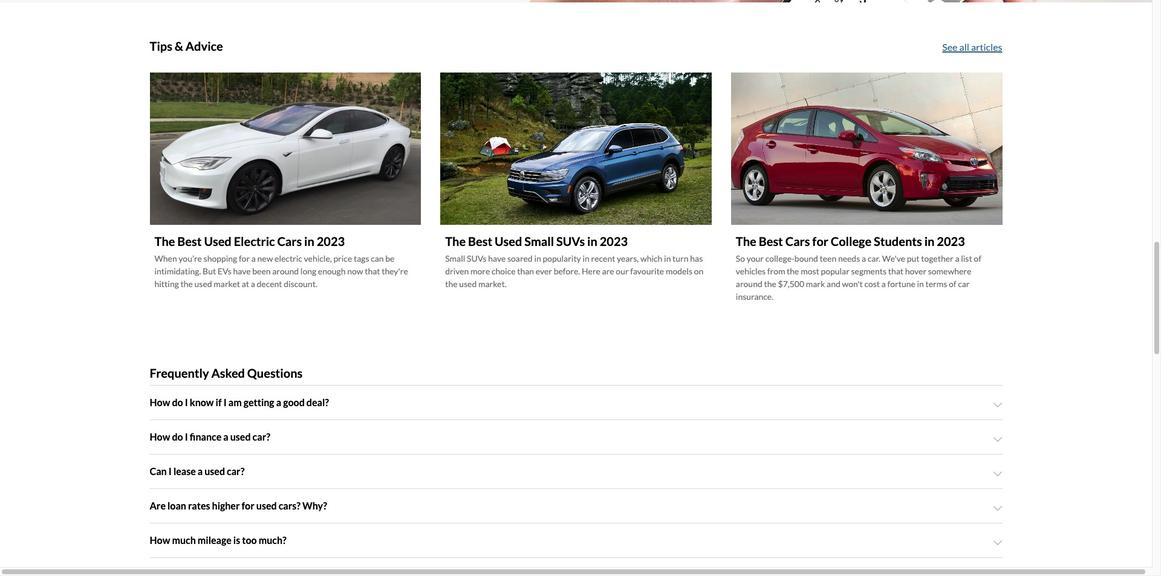 Task type: vqa. For each thing, say whether or not it's contained in the screenshot.
first do from the top
yes



Task type: locate. For each thing, give the bounding box(es) containing it.
2 vertical spatial chevron down image
[[993, 539, 1003, 548]]

2023 up together
[[937, 234, 965, 248]]

how inside "dropdown button"
[[150, 397, 170, 409]]

0 horizontal spatial the
[[155, 234, 175, 248]]

why?
[[303, 501, 327, 512]]

frequently asked questions
[[150, 366, 303, 381]]

chevron down image inside how much mileage is too much? dropdown button
[[993, 539, 1003, 548]]

when
[[155, 253, 177, 264]]

before.
[[554, 266, 580, 276]]

for up teen
[[813, 234, 829, 248]]

used inside "the best used small suvs in 2023 small suvs have soared in popularity in recent years, which in turn has driven more choice than ever before. here are our favourite models on the used market."
[[459, 279, 477, 289]]

0 horizontal spatial 2023
[[317, 234, 345, 248]]

a
[[252, 253, 256, 264], [862, 253, 866, 264], [956, 253, 960, 264], [251, 279, 255, 289], [882, 279, 886, 289], [276, 397, 281, 409], [223, 432, 229, 443], [198, 466, 203, 478]]

how up can at the left
[[150, 432, 170, 443]]

car? down getting
[[253, 432, 270, 443]]

the down intimidating.
[[181, 279, 193, 289]]

2 do from the top
[[172, 432, 183, 443]]

0 horizontal spatial have
[[233, 266, 251, 276]]

for inside are loan rates higher for used cars? why? dropdown button
[[242, 501, 255, 512]]

car? up 'are loan rates higher for used cars? why?'
[[227, 466, 245, 478]]

together
[[922, 253, 954, 264]]

from
[[768, 266, 786, 276]]

how do i know if i am getting a good deal?
[[150, 397, 329, 409]]

the inside "the best used small suvs in 2023 small suvs have soared in popularity in recent years, which in turn has driven more choice than ever before. here are our favourite models on the used market."
[[445, 234, 466, 248]]

of right list
[[974, 253, 982, 264]]

the inside "the best used small suvs in 2023 small suvs have soared in popularity in recent years, which in turn has driven more choice than ever before. here are our favourite models on the used market."
[[445, 279, 458, 289]]

a right the at
[[251, 279, 255, 289]]

0 horizontal spatial that
[[365, 266, 380, 276]]

that inside the best used electric cars in 2023 when you're shopping for a new electric vehicle, price tags can be intimidating. but evs have been around long enough now that they're hitting the used market at a decent discount.
[[365, 266, 380, 276]]

all
[[960, 41, 970, 53]]

1 how from the top
[[150, 397, 170, 409]]

2023 inside the best cars for college students in 2023 so your college-bound teen needs a car. we've put together a list of vehicles from the most popular segments that hover somewhere around the $7,500 mark and won't cost a fortune in terms of car insurance.
[[937, 234, 965, 248]]

0 horizontal spatial around
[[272, 266, 299, 276]]

for right higher
[[242, 501, 255, 512]]

driven
[[445, 266, 469, 276]]

the for the best used small suvs in 2023
[[445, 234, 466, 248]]

best up 'more'
[[468, 234, 493, 248]]

suvs up 'more'
[[467, 253, 487, 264]]

have inside "the best used small suvs in 2023 small suvs have soared in popularity in recent years, which in turn has driven more choice than ever before. here are our favourite models on the used market."
[[488, 253, 506, 264]]

small up the soared
[[525, 234, 554, 248]]

1 vertical spatial chevron down image
[[993, 435, 1003, 445]]

cars up electric
[[277, 234, 302, 248]]

i left know
[[185, 397, 188, 409]]

choice
[[492, 266, 516, 276]]

for down the electric
[[239, 253, 250, 264]]

at
[[242, 279, 249, 289]]

the up so
[[736, 234, 757, 248]]

1 horizontal spatial best
[[468, 234, 493, 248]]

1 vertical spatial do
[[172, 432, 183, 443]]

0 horizontal spatial best
[[177, 234, 202, 248]]

1 horizontal spatial cars
[[786, 234, 810, 248]]

how for how much mileage is too much?
[[150, 535, 170, 547]]

used down driven
[[459, 279, 477, 289]]

1 horizontal spatial 2023
[[600, 234, 628, 248]]

1 best from the left
[[177, 234, 202, 248]]

0 vertical spatial of
[[974, 253, 982, 264]]

best up college-
[[759, 234, 783, 248]]

can
[[150, 466, 167, 478]]

best
[[177, 234, 202, 248], [468, 234, 493, 248], [759, 234, 783, 248]]

see all articles link
[[943, 40, 1003, 54]]

recent
[[591, 253, 616, 264]]

chevron down image for how do i know if i am getting a good deal?
[[993, 401, 1003, 410]]

0 horizontal spatial suvs
[[467, 253, 487, 264]]

0 vertical spatial for
[[813, 234, 829, 248]]

around inside the best used electric cars in 2023 when you're shopping for a new electric vehicle, price tags can be intimidating. but evs have been around long enough now that they're hitting the used market at a decent discount.
[[272, 266, 299, 276]]

of
[[974, 253, 982, 264], [949, 279, 957, 289]]

1 the from the left
[[155, 234, 175, 248]]

$7,500
[[778, 279, 805, 289]]

2 chevron down image from the top
[[993, 435, 1003, 445]]

2 vertical spatial for
[[242, 501, 255, 512]]

how down frequently
[[150, 397, 170, 409]]

1 horizontal spatial have
[[488, 253, 506, 264]]

used inside the best used electric cars in 2023 when you're shopping for a new electric vehicle, price tags can be intimidating. but evs have been around long enough now that they're hitting the used market at a decent discount.
[[195, 279, 212, 289]]

best inside the best used electric cars in 2023 when you're shopping for a new electric vehicle, price tags can be intimidating. but evs have been around long enough now that they're hitting the used market at a decent discount.
[[177, 234, 202, 248]]

small
[[525, 234, 554, 248], [445, 253, 465, 264]]

popular
[[821, 266, 850, 276]]

how much mileage is too much? button
[[150, 524, 1003, 558]]

1 vertical spatial around
[[736, 279, 763, 289]]

2 horizontal spatial the
[[736, 234, 757, 248]]

the
[[155, 234, 175, 248], [445, 234, 466, 248], [736, 234, 757, 248]]

1 vertical spatial chevron down image
[[993, 504, 1003, 514]]

1 2023 from the left
[[317, 234, 345, 248]]

used down 'but'
[[195, 279, 212, 289]]

electric
[[234, 234, 275, 248]]

2 chevron down image from the top
[[993, 504, 1003, 514]]

they're
[[382, 266, 408, 276]]

do inside the how do i know if i am getting a good deal? "dropdown button"
[[172, 397, 183, 409]]

won't
[[842, 279, 863, 289]]

1 horizontal spatial around
[[736, 279, 763, 289]]

the for the best cars for college students in 2023
[[736, 234, 757, 248]]

how inside dropdown button
[[150, 535, 170, 547]]

1 horizontal spatial car?
[[253, 432, 270, 443]]

1 vertical spatial for
[[239, 253, 250, 264]]

1 vertical spatial how
[[150, 432, 170, 443]]

do left know
[[172, 397, 183, 409]]

0 vertical spatial small
[[525, 234, 554, 248]]

0 vertical spatial chevron down image
[[993, 401, 1003, 410]]

2 that from the left
[[889, 266, 904, 276]]

3 2023 from the left
[[937, 234, 965, 248]]

0 vertical spatial do
[[172, 397, 183, 409]]

in inside the best used electric cars in 2023 when you're shopping for a new electric vehicle, price tags can be intimidating. but evs have been around long enough now that they're hitting the used market at a decent discount.
[[304, 234, 315, 248]]

frequently
[[150, 366, 209, 381]]

best up you're
[[177, 234, 202, 248]]

do for know
[[172, 397, 183, 409]]

in
[[304, 234, 315, 248], [587, 234, 598, 248], [925, 234, 935, 248], [534, 253, 541, 264], [583, 253, 590, 264], [664, 253, 671, 264], [917, 279, 924, 289]]

the down driven
[[445, 279, 458, 289]]

i right "if"
[[224, 397, 227, 409]]

chevron down image inside can i lease a used car? dropdown button
[[993, 470, 1003, 479]]

best for the best used small suvs in 2023
[[468, 234, 493, 248]]

2023 inside "the best used small suvs in 2023 small suvs have soared in popularity in recent years, which in turn has driven more choice than ever before. here are our favourite models on the used market."
[[600, 234, 628, 248]]

for inside the best cars for college students in 2023 so your college-bound teen needs a car. we've put together a list of vehicles from the most popular segments that hover somewhere around the $7,500 mark and won't cost a fortune in terms of car insurance.
[[813, 234, 829, 248]]

3 the from the left
[[736, 234, 757, 248]]

1 horizontal spatial used
[[495, 234, 522, 248]]

in left turn at the right of the page
[[664, 253, 671, 264]]

which
[[641, 253, 663, 264]]

2 2023 from the left
[[600, 234, 628, 248]]

1 chevron down image from the top
[[993, 401, 1003, 410]]

a inside "dropdown button"
[[276, 397, 281, 409]]

the best used electric cars in 2023 when you're shopping for a new electric vehicle, price tags can be intimidating. but evs have been around long enough now that they're hitting the used market at a decent discount.
[[155, 234, 408, 289]]

0 vertical spatial chevron down image
[[993, 470, 1003, 479]]

suvs up "popularity"
[[557, 234, 585, 248]]

new
[[257, 253, 273, 264]]

chevron down image inside how do i finance a used car? dropdown button
[[993, 435, 1003, 445]]

used for electric
[[204, 234, 232, 248]]

around down electric
[[272, 266, 299, 276]]

2 how from the top
[[150, 432, 170, 443]]

favourite
[[631, 266, 664, 276]]

chevron down image inside are loan rates higher for used cars? why? dropdown button
[[993, 504, 1003, 514]]

car.
[[868, 253, 881, 264]]

a left car.
[[862, 253, 866, 264]]

1 horizontal spatial the
[[445, 234, 466, 248]]

list
[[961, 253, 973, 264]]

1 horizontal spatial that
[[889, 266, 904, 276]]

have up the at
[[233, 266, 251, 276]]

have up choice
[[488, 253, 506, 264]]

2 horizontal spatial best
[[759, 234, 783, 248]]

bound
[[795, 253, 818, 264]]

that for 2023
[[365, 266, 380, 276]]

2 used from the left
[[495, 234, 522, 248]]

best inside "the best used small suvs in 2023 small suvs have soared in popularity in recent years, which in turn has driven more choice than ever before. here are our favourite models on the used market."
[[468, 234, 493, 248]]

0 horizontal spatial cars
[[277, 234, 302, 248]]

chevron down image inside the how do i know if i am getting a good deal? "dropdown button"
[[993, 401, 1003, 410]]

how do i finance a used car?
[[150, 432, 270, 443]]

1 horizontal spatial of
[[974, 253, 982, 264]]

1 do from the top
[[172, 397, 183, 409]]

1 used from the left
[[204, 234, 232, 248]]

1 vertical spatial have
[[233, 266, 251, 276]]

how for how do i know if i am getting a good deal?
[[150, 397, 170, 409]]

of left 'car'
[[949, 279, 957, 289]]

i right can at the left
[[169, 466, 172, 478]]

that inside the best cars for college students in 2023 so your college-bound teen needs a car. we've put together a list of vehicles from the most popular segments that hover somewhere around the $7,500 mark and won't cost a fortune in terms of car insurance.
[[889, 266, 904, 276]]

our
[[616, 266, 629, 276]]

soared
[[508, 253, 533, 264]]

2 cars from the left
[[786, 234, 810, 248]]

1 vertical spatial small
[[445, 253, 465, 264]]

0 vertical spatial how
[[150, 397, 170, 409]]

1 that from the left
[[365, 266, 380, 276]]

2 best from the left
[[468, 234, 493, 248]]

the inside the best used electric cars in 2023 when you're shopping for a new electric vehicle, price tags can be intimidating. but evs have been around long enough now that they're hitting the used market at a decent discount.
[[155, 234, 175, 248]]

2023 inside the best used electric cars in 2023 when you're shopping for a new electric vehicle, price tags can be intimidating. but evs have been around long enough now that they're hitting the used market at a decent discount.
[[317, 234, 345, 248]]

0 vertical spatial suvs
[[557, 234, 585, 248]]

the up driven
[[445, 234, 466, 248]]

do inside how do i finance a used car? dropdown button
[[172, 432, 183, 443]]

used left cars?
[[256, 501, 277, 512]]

3 chevron down image from the top
[[993, 539, 1003, 548]]

0 vertical spatial car?
[[253, 432, 270, 443]]

cost
[[865, 279, 880, 289]]

in up vehicle,
[[304, 234, 315, 248]]

2 vertical spatial how
[[150, 535, 170, 547]]

that down can
[[365, 266, 380, 276]]

cars up the bound at the right of the page
[[786, 234, 810, 248]]

a left good
[[276, 397, 281, 409]]

chevron down image
[[993, 470, 1003, 479], [993, 504, 1003, 514], [993, 539, 1003, 548]]

have
[[488, 253, 506, 264], [233, 266, 251, 276]]

fortune
[[888, 279, 916, 289]]

i left finance
[[185, 432, 188, 443]]

the best used small suvs in 2023 image
[[441, 73, 712, 225]]

suvs
[[557, 234, 585, 248], [467, 253, 487, 264]]

advice
[[186, 39, 223, 53]]

questions
[[247, 366, 303, 381]]

that down the we've
[[889, 266, 904, 276]]

chevron down image for are loan rates higher for used cars? why?
[[993, 504, 1003, 514]]

0 horizontal spatial car?
[[227, 466, 245, 478]]

2 the from the left
[[445, 234, 466, 248]]

market
[[214, 279, 240, 289]]

do left finance
[[172, 432, 183, 443]]

how inside dropdown button
[[150, 432, 170, 443]]

how left "much"
[[150, 535, 170, 547]]

0 horizontal spatial of
[[949, 279, 957, 289]]

used up shopping
[[204, 234, 232, 248]]

small up driven
[[445, 253, 465, 264]]

around
[[272, 266, 299, 276], [736, 279, 763, 289]]

mark
[[806, 279, 825, 289]]

1 chevron down image from the top
[[993, 470, 1003, 479]]

0 vertical spatial around
[[272, 266, 299, 276]]

in up recent on the top of the page
[[587, 234, 598, 248]]

i
[[185, 397, 188, 409], [224, 397, 227, 409], [185, 432, 188, 443], [169, 466, 172, 478]]

used up the soared
[[495, 234, 522, 248]]

1 vertical spatial of
[[949, 279, 957, 289]]

used for small
[[495, 234, 522, 248]]

2023 up recent on the top of the page
[[600, 234, 628, 248]]

0 vertical spatial have
[[488, 253, 506, 264]]

terms
[[926, 279, 948, 289]]

the up when at the top left of the page
[[155, 234, 175, 248]]

&
[[175, 39, 183, 53]]

on
[[694, 266, 704, 276]]

3 best from the left
[[759, 234, 783, 248]]

the best used small suvs in 2023 small suvs have soared in popularity in recent years, which in turn has driven more choice than ever before. here are our favourite models on the used market.
[[445, 234, 704, 289]]

3 how from the top
[[150, 535, 170, 547]]

has
[[690, 253, 703, 264]]

used
[[195, 279, 212, 289], [459, 279, 477, 289], [230, 432, 251, 443], [205, 466, 225, 478], [256, 501, 277, 512]]

2023 up price
[[317, 234, 345, 248]]

used inside "the best used small suvs in 2023 small suvs have soared in popularity in recent years, which in turn has driven more choice than ever before. here are our favourite models on the used market."
[[495, 234, 522, 248]]

0 horizontal spatial used
[[204, 234, 232, 248]]

but
[[203, 266, 216, 276]]

chevron down image for how do i finance a used car?
[[993, 435, 1003, 445]]

best inside the best cars for college students in 2023 so your college-bound teen needs a car. we've put together a list of vehicles from the most popular segments that hover somewhere around the $7,500 mark and won't cost a fortune in terms of car insurance.
[[759, 234, 783, 248]]

for
[[813, 234, 829, 248], [239, 253, 250, 264], [242, 501, 255, 512]]

vehicles
[[736, 266, 766, 276]]

1 cars from the left
[[277, 234, 302, 248]]

segments
[[852, 266, 887, 276]]

finance
[[190, 432, 222, 443]]

chevron down image
[[993, 401, 1003, 410], [993, 435, 1003, 445]]

ever
[[536, 266, 552, 276]]

the inside the best cars for college students in 2023 so your college-bound teen needs a car. we've put together a list of vehicles from the most popular segments that hover somewhere around the $7,500 mark and won't cost a fortune in terms of car insurance.
[[736, 234, 757, 248]]

2 horizontal spatial 2023
[[937, 234, 965, 248]]

popularity
[[543, 253, 581, 264]]

that
[[365, 266, 380, 276], [889, 266, 904, 276]]

used inside the best used electric cars in 2023 when you're shopping for a new electric vehicle, price tags can be intimidating. but evs have been around long enough now that they're hitting the used market at a decent discount.
[[204, 234, 232, 248]]

around down vehicles
[[736, 279, 763, 289]]

much?
[[259, 535, 287, 547]]

2023
[[317, 234, 345, 248], [600, 234, 628, 248], [937, 234, 965, 248]]



Task type: describe. For each thing, give the bounding box(es) containing it.
tips & advice
[[150, 39, 223, 53]]

tips
[[150, 39, 172, 53]]

you're
[[179, 253, 202, 264]]

in down hover
[[917, 279, 924, 289]]

asked
[[211, 366, 245, 381]]

have inside the best used electric cars in 2023 when you're shopping for a new electric vehicle, price tags can be intimidating. but evs have been around long enough now that they're hitting the used market at a decent discount.
[[233, 266, 251, 276]]

be
[[386, 253, 395, 264]]

used inside dropdown button
[[256, 501, 277, 512]]

am
[[229, 397, 242, 409]]

in up ever
[[534, 253, 541, 264]]

a right finance
[[223, 432, 229, 443]]

a left list
[[956, 253, 960, 264]]

a left new
[[252, 253, 256, 264]]

cars inside the best cars for college students in 2023 so your college-bound teen needs a car. we've put together a list of vehicles from the most popular segments that hover somewhere around the $7,500 mark and won't cost a fortune in terms of car insurance.
[[786, 234, 810, 248]]

electric
[[275, 253, 302, 264]]

the best used electric cars in 2023 image
[[150, 73, 421, 225]]

evs
[[218, 266, 232, 276]]

how do i finance a used car? button
[[150, 421, 1003, 455]]

the best cars for college students in 2023 so your college-bound teen needs a car. we've put together a list of vehicles from the most popular segments that hover somewhere around the $7,500 mark and won't cost a fortune in terms of car insurance.
[[736, 234, 982, 302]]

cars inside the best used electric cars in 2023 when you're shopping for a new electric vehicle, price tags can be intimidating. but evs have been around long enough now that they're hitting the used market at a decent discount.
[[277, 234, 302, 248]]

in up together
[[925, 234, 935, 248]]

discount.
[[284, 279, 318, 289]]

put
[[907, 253, 920, 264]]

chevron down image for how much mileage is too much?
[[993, 539, 1003, 548]]

in up the here
[[583, 253, 590, 264]]

see all articles
[[943, 41, 1003, 53]]

articles
[[972, 41, 1003, 53]]

can i lease a used car? button
[[150, 455, 1003, 489]]

best for the best cars for college students in 2023
[[759, 234, 783, 248]]

see
[[943, 41, 958, 53]]

college
[[831, 234, 872, 248]]

models
[[666, 266, 693, 276]]

much
[[172, 535, 196, 547]]

tags
[[354, 253, 369, 264]]

more
[[471, 266, 490, 276]]

are loan rates higher for used cars? why?
[[150, 501, 327, 512]]

deal?
[[307, 397, 329, 409]]

insurance.
[[736, 292, 774, 302]]

now
[[347, 266, 363, 276]]

too
[[242, 535, 257, 547]]

intimidating.
[[155, 266, 201, 276]]

and
[[827, 279, 841, 289]]

chevron down image for can i lease a used car?
[[993, 470, 1003, 479]]

1 vertical spatial suvs
[[467, 253, 487, 264]]

0 horizontal spatial small
[[445, 253, 465, 264]]

the for the best used electric cars in 2023
[[155, 234, 175, 248]]

2023 for the best used electric cars in 2023
[[317, 234, 345, 248]]

vehicle,
[[304, 253, 332, 264]]

years,
[[617, 253, 639, 264]]

best for the best used electric cars in 2023
[[177, 234, 202, 248]]

hover
[[906, 266, 927, 276]]

used down 'how do i know if i am getting a good deal?' on the bottom of the page
[[230, 432, 251, 443]]

around inside the best cars for college students in 2023 so your college-bound teen needs a car. we've put together a list of vehicles from the most popular segments that hover somewhere around the $7,500 mark and won't cost a fortune in terms of car insurance.
[[736, 279, 763, 289]]

most
[[801, 266, 820, 276]]

than
[[517, 266, 534, 276]]

teen
[[820, 253, 837, 264]]

how do i know if i am getting a good deal? button
[[150, 386, 1003, 420]]

2023 for the best used small suvs in 2023
[[600, 234, 628, 248]]

the best cars for college students in 2023 image
[[731, 73, 1003, 225]]

how much mileage is too much?
[[150, 535, 287, 547]]

decent
[[257, 279, 282, 289]]

the up $7,500
[[787, 266, 799, 276]]

are
[[602, 266, 614, 276]]

higher
[[212, 501, 240, 512]]

somewhere
[[929, 266, 972, 276]]

the inside the best used electric cars in 2023 when you're shopping for a new electric vehicle, price tags can be intimidating. but evs have been around long enough now that they're hitting the used market at a decent discount.
[[181, 279, 193, 289]]

are loan rates higher for used cars? why? button
[[150, 490, 1003, 524]]

needs
[[838, 253, 860, 264]]

good
[[283, 397, 305, 409]]

students
[[874, 234, 922, 248]]

know
[[190, 397, 214, 409]]

college-
[[766, 253, 795, 264]]

if
[[216, 397, 222, 409]]

1 vertical spatial car?
[[227, 466, 245, 478]]

your
[[747, 253, 764, 264]]

1 horizontal spatial small
[[525, 234, 554, 248]]

how for how do i finance a used car?
[[150, 432, 170, 443]]

lease
[[174, 466, 196, 478]]

a right lease
[[198, 466, 203, 478]]

rates
[[188, 501, 210, 512]]

1 horizontal spatial suvs
[[557, 234, 585, 248]]

turn
[[673, 253, 689, 264]]

do for finance
[[172, 432, 183, 443]]

price
[[334, 253, 352, 264]]

are
[[150, 501, 166, 512]]

is
[[233, 535, 240, 547]]

for inside the best used electric cars in 2023 when you're shopping for a new electric vehicle, price tags can be intimidating. but evs have been around long enough now that they're hitting the used market at a decent discount.
[[239, 253, 250, 264]]

a right cost
[[882, 279, 886, 289]]

here
[[582, 266, 601, 276]]

that for in
[[889, 266, 904, 276]]

car
[[958, 279, 970, 289]]

cars?
[[279, 501, 301, 512]]

we've
[[883, 253, 906, 264]]

so
[[736, 253, 745, 264]]

used right lease
[[205, 466, 225, 478]]

the down from
[[764, 279, 777, 289]]

hitting
[[155, 279, 179, 289]]

getting
[[244, 397, 274, 409]]



